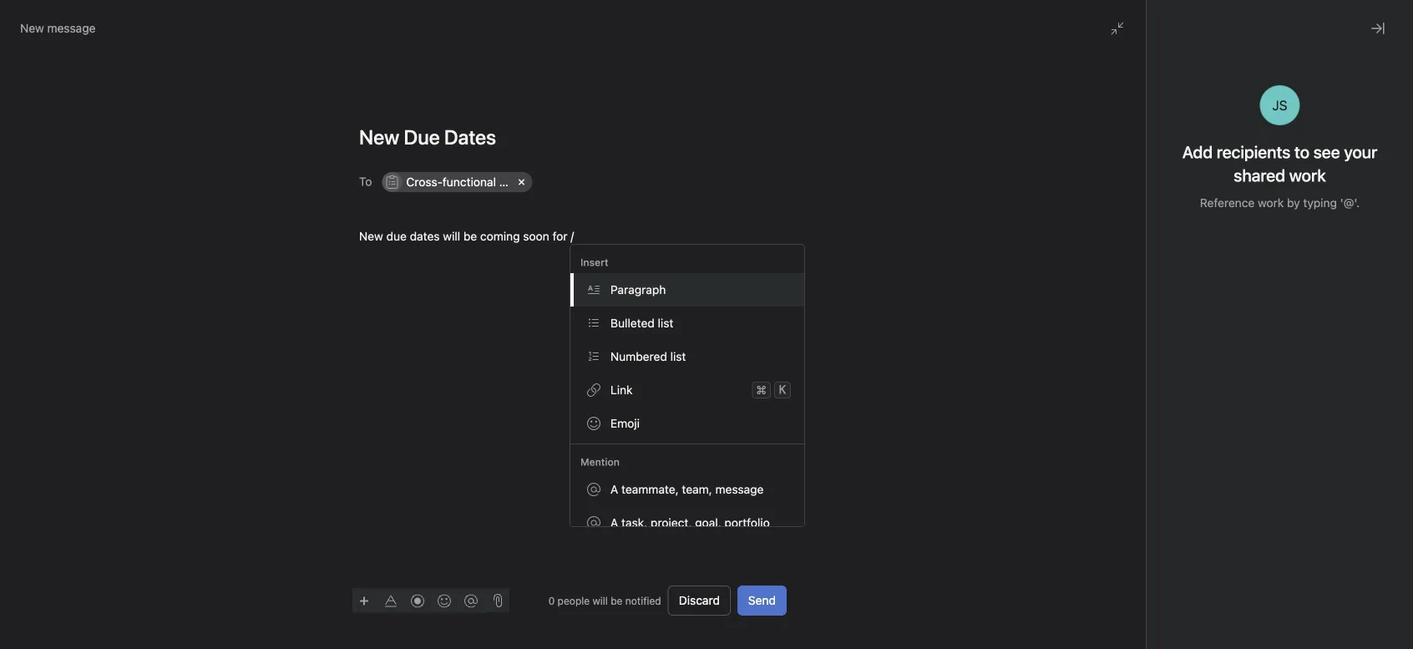 Task type: locate. For each thing, give the bounding box(es) containing it.
in
[[792, 393, 801, 407], [735, 448, 744, 462]]

status
[[715, 393, 748, 407], [608, 430, 642, 444]]

will
[[443, 229, 461, 243], [593, 595, 608, 607]]

meetings,
[[748, 448, 801, 462]]

send
[[749, 594, 776, 607]]

0 horizontal spatial in
[[735, 448, 744, 462]]

1 horizontal spatial to
[[1295, 142, 1310, 162]]

message
[[47, 21, 96, 35]]

to up "check-"
[[692, 430, 702, 444]]

0 vertical spatial the
[[782, 430, 799, 444]]

0 vertical spatial new
[[20, 21, 44, 35]]

in left asana.
[[792, 393, 801, 407]]

oct
[[719, 590, 736, 602]]

be left coming
[[464, 229, 477, 243]]

0 horizontal spatial to
[[692, 430, 702, 444]]

in inside use status updates to communicate the progress of your project with your teammates. skip the check-in meetings, and save your team's time for more important work.
[[735, 448, 744, 462]]

work.
[[640, 467, 669, 480]]

1 horizontal spatial will
[[593, 595, 608, 607]]

your
[[1345, 142, 1378, 162], [867, 430, 891, 444], [961, 430, 985, 444], [855, 448, 879, 462]]

project inside use status updates to communicate the progress of your project with your teammates. skip the check-in meetings, and save your team's time for more important work.
[[894, 430, 932, 444]]

js
[[1273, 97, 1288, 113], [592, 288, 603, 300]]

toolbar
[[353, 589, 486, 613]]

1 vertical spatial in
[[735, 448, 744, 462]]

as
[[693, 590, 704, 602]]

close image
[[1372, 22, 1385, 35]]

1 vertical spatial for
[[947, 448, 962, 462]]

for
[[553, 229, 568, 243], [947, 448, 962, 462]]

0 horizontal spatial js
[[592, 288, 603, 300]]

0 people will be notified
[[549, 595, 662, 607]]

1 horizontal spatial project
[[673, 393, 711, 407]]

1 vertical spatial the
[[677, 448, 694, 462]]

is
[[610, 393, 619, 407]]

/
[[571, 229, 574, 243]]

your up more
[[961, 430, 985, 444]]

of right 'progress'
[[853, 430, 864, 444]]

1 vertical spatial be
[[611, 595, 623, 607]]

discard
[[679, 594, 720, 607]]

emoji image
[[438, 595, 451, 608]]

new left message on the left top
[[20, 21, 44, 35]]

2 vertical spatial project
[[894, 430, 932, 444]]

1 horizontal spatial for
[[947, 448, 962, 462]]

of right as
[[707, 590, 716, 602]]

john smith
[[617, 287, 680, 301]]

1 horizontal spatial be
[[611, 595, 623, 607]]

discard button
[[668, 586, 731, 616]]

0 vertical spatial for
[[553, 229, 568, 243]]

1 vertical spatial js
[[592, 288, 603, 300]]

js left john
[[592, 288, 603, 300]]

1 vertical spatial project
[[673, 393, 711, 407]]

new for new message
[[20, 21, 44, 35]]

0 vertical spatial in
[[792, 393, 801, 407]]

new
[[20, 21, 44, 35], [359, 229, 383, 243]]

0 vertical spatial be
[[464, 229, 477, 243]]

will right the dates
[[443, 229, 461, 243]]

1 horizontal spatial status
[[715, 393, 748, 407]]

be left the notified
[[611, 595, 623, 607]]

for down with
[[947, 448, 962, 462]]

status up teammates.
[[608, 430, 642, 444]]

sample
[[631, 393, 670, 407]]

typing
[[1304, 196, 1338, 210]]

status up communicate
[[715, 393, 748, 407]]

to left "see"
[[1295, 142, 1310, 162]]

1 horizontal spatial of
[[853, 430, 864, 444]]

js down share
[[1273, 97, 1288, 113]]

0 vertical spatial to
[[1295, 142, 1310, 162]]

0 vertical spatial of
[[853, 430, 864, 444]]

1 vertical spatial status
[[608, 430, 642, 444]]

2 horizontal spatial project
[[894, 430, 932, 444]]

0 vertical spatial status
[[715, 393, 748, 407]]

new for new due dates will be coming soon for /
[[359, 229, 383, 243]]

project inside cell
[[499, 175, 537, 189]]

work
[[1258, 196, 1285, 210]]

cross-functional project plan row
[[382, 172, 784, 196]]

send button
[[738, 586, 787, 616]]

1 horizontal spatial in
[[792, 393, 801, 407]]

0 horizontal spatial of
[[707, 590, 716, 602]]

teammates.
[[584, 448, 647, 462]]

0 horizontal spatial new
[[20, 21, 44, 35]]

of
[[853, 430, 864, 444], [707, 590, 716, 602]]

your inside add recipients to see your shared work
[[1345, 142, 1378, 162]]

will right 'people'
[[593, 595, 608, 607]]

check-
[[698, 448, 735, 462]]

1 horizontal spatial js
[[1273, 97, 1288, 113]]

the
[[782, 430, 799, 444], [677, 448, 694, 462]]

your right "see"
[[1345, 142, 1378, 162]]

the up the meetings,
[[782, 430, 799, 444]]

1 vertical spatial of
[[707, 590, 716, 602]]

list box
[[510, 7, 911, 33]]

0 horizontal spatial will
[[443, 229, 461, 243]]

use status updates to communicate the progress of your project with your teammates. skip the check-in meetings, and save your team's time for more important work.
[[584, 430, 996, 480]]

to
[[1295, 142, 1310, 162], [692, 430, 702, 444]]

the right skip
[[677, 448, 694, 462]]

minimize image
[[1111, 22, 1125, 35]]

update
[[751, 393, 789, 407]]

new left due
[[359, 229, 383, 243]]

in down communicate
[[735, 448, 744, 462]]

0 horizontal spatial project
[[499, 175, 537, 189]]

project left plan
[[499, 175, 537, 189]]

1 vertical spatial to
[[692, 430, 702, 444]]

a
[[622, 393, 628, 407]]

1 vertical spatial new
[[359, 229, 383, 243]]

0 vertical spatial project
[[499, 175, 537, 189]]

add recipients to see your shared work
[[1183, 142, 1378, 185]]

0 horizontal spatial the
[[677, 448, 694, 462]]

project right sample
[[673, 393, 711, 407]]

for left /
[[553, 229, 568, 243]]

1 horizontal spatial new
[[359, 229, 383, 243]]

0 horizontal spatial status
[[608, 430, 642, 444]]

0 horizontal spatial for
[[553, 229, 568, 243]]

be
[[464, 229, 477, 243], [611, 595, 623, 607]]

asana.
[[804, 393, 841, 407]]

dates
[[410, 229, 440, 243]]

reference
[[1201, 196, 1255, 210]]

project up team's
[[894, 430, 932, 444]]

cross-functional project plan
[[406, 175, 563, 189]]

progress
[[802, 430, 850, 444]]

project
[[499, 175, 537, 189], [673, 393, 711, 407], [894, 430, 932, 444]]

time
[[921, 448, 944, 462]]



Task type: describe. For each thing, give the bounding box(es) containing it.
to inside add recipients to see your shared work
[[1295, 142, 1310, 162]]

people
[[558, 595, 590, 607]]

edit status report document
[[584, 391, 1031, 483]]

shared work
[[1234, 165, 1327, 185]]

due
[[387, 229, 407, 243]]

upcoming tasks as of oct 20, 2023
[[601, 589, 782, 602]]

cross-functional project plan cell
[[382, 172, 563, 192]]

to inside use status updates to communicate the progress of your project with your teammates. skip the check-in meetings, and save your team's time for more important work.
[[692, 430, 702, 444]]

new message
[[20, 21, 96, 35]]

'@'.
[[1341, 196, 1360, 210]]

john smith link
[[617, 287, 680, 301]]

soon
[[523, 229, 550, 243]]

0 vertical spatial will
[[443, 229, 461, 243]]

of inside use status updates to communicate the progress of your project with your teammates. skip the check-in meetings, and save your team's time for more important work.
[[853, 430, 864, 444]]

Section title text field
[[584, 358, 1031, 381]]

share
[[1266, 77, 1294, 89]]

record a video image
[[411, 595, 424, 608]]

recipients
[[1217, 142, 1291, 162]]

of inside upcoming tasks as of oct 20, 2023
[[707, 590, 716, 602]]

for inside use status updates to communicate the progress of your project with your teammates. skip the check-in meetings, and save your team's time for more important work.
[[947, 448, 962, 462]]

skip
[[651, 448, 674, 462]]

team's
[[882, 448, 917, 462]]

updates
[[645, 430, 688, 444]]

and
[[804, 448, 824, 462]]

communicate
[[706, 430, 778, 444]]

share button
[[1246, 71, 1301, 94]]

see
[[1314, 142, 1341, 162]]

john
[[617, 287, 645, 301]]

0 vertical spatial js
[[1273, 97, 1288, 113]]

formatting image
[[384, 595, 398, 608]]

use
[[584, 430, 605, 444]]

reference work by typing '@'.
[[1201, 196, 1360, 210]]

your right save
[[855, 448, 879, 462]]

at mention image
[[465, 595, 478, 608]]

coming
[[480, 229, 520, 243]]

0
[[549, 595, 555, 607]]

this
[[584, 393, 607, 407]]

cross-
[[406, 175, 443, 189]]

this is a sample project status update in asana.
[[584, 393, 841, 407]]

your up team's
[[867, 430, 891, 444]]

notified
[[626, 595, 662, 607]]

status inside use status updates to communicate the progress of your project with your teammates. skip the check-in meetings, and save your team's time for more important work.
[[608, 430, 642, 444]]

hide sidebar image
[[22, 13, 35, 27]]

plan
[[541, 175, 563, 189]]

1 vertical spatial will
[[593, 595, 608, 607]]

smith
[[648, 287, 680, 301]]

add
[[1183, 142, 1213, 162]]

1 horizontal spatial the
[[782, 430, 799, 444]]

with
[[935, 430, 958, 444]]

insert an object image
[[359, 596, 369, 606]]

new due dates will be coming soon for /
[[359, 229, 574, 243]]

0 horizontal spatial be
[[464, 229, 477, 243]]

save
[[827, 448, 852, 462]]

20,
[[739, 590, 754, 602]]

Add subject text field
[[339, 124, 807, 150]]

functional
[[443, 175, 496, 189]]

to
[[359, 174, 372, 188]]

Title of update text field
[[584, 241, 1018, 264]]

more
[[965, 448, 993, 462]]

2023
[[757, 590, 782, 602]]

important
[[584, 467, 636, 480]]

upcoming tasks
[[601, 589, 690, 602]]

by
[[1288, 196, 1301, 210]]



Task type: vqa. For each thing, say whether or not it's contained in the screenshot.
status to the bottom
yes



